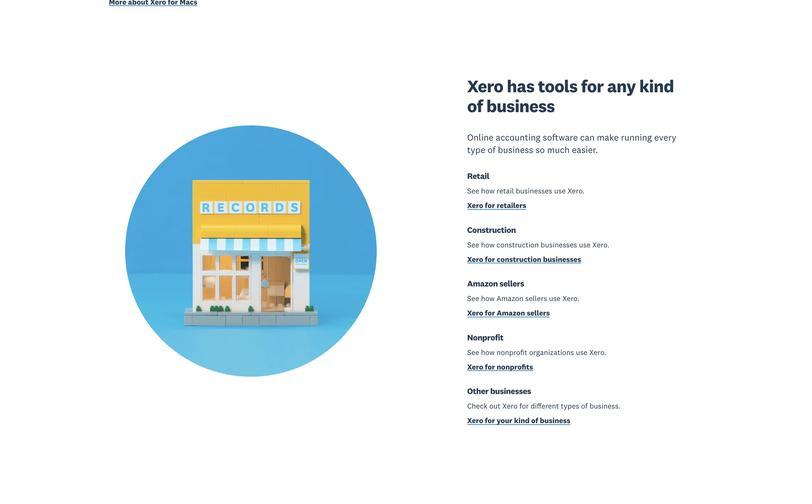 Task type: locate. For each thing, give the bounding box(es) containing it.
for inside "link"
[[485, 255, 495, 264]]

of right type
[[488, 144, 496, 156]]

how down nonprofit
[[481, 348, 495, 357]]

see how retail businesses use xero.
[[467, 186, 585, 196]]

xero up amazon sellers
[[467, 255, 483, 264]]

online
[[467, 132, 494, 143]]

construction up xero for construction businesses
[[497, 240, 539, 250]]

construction down see how construction businesses use xero.
[[497, 255, 542, 264]]

4 see from the top
[[467, 348, 479, 357]]

xero for amazon sellers
[[467, 309, 550, 318]]

businesses
[[516, 186, 552, 196], [541, 240, 577, 250], [543, 255, 581, 264], [490, 386, 531, 397]]

xero. for retail
[[568, 186, 585, 196]]

for left any
[[581, 75, 604, 97]]

organizations
[[529, 348, 574, 357]]

running
[[621, 132, 652, 143]]

xero for nonprofits link
[[467, 363, 533, 374]]

xero for xero for your kind of business
[[467, 416, 483, 426]]

see down nonprofit
[[467, 348, 479, 357]]

xero inside xero for amazon sellers link
[[467, 309, 483, 318]]

3 how from the top
[[481, 294, 495, 304]]

xero for xero for retailers
[[467, 201, 483, 211]]

2 vertical spatial amazon
[[497, 309, 525, 318]]

xero for xero has tools for any kind of business
[[467, 75, 503, 97]]

2 vertical spatial business
[[540, 416, 571, 426]]

1 vertical spatial amazon
[[497, 294, 523, 304]]

use for retail
[[554, 186, 566, 196]]

how
[[481, 186, 495, 196], [481, 240, 495, 250], [481, 294, 495, 304], [481, 348, 495, 357]]

sellers up xero for amazon sellers
[[525, 294, 547, 304]]

tools
[[538, 75, 578, 97]]

sellers down the see how amazon sellers use xero.
[[527, 309, 550, 318]]

retailers
[[497, 201, 526, 211]]

sellers for how
[[525, 294, 547, 304]]

2 see from the top
[[467, 240, 479, 250]]

2 construction from the top
[[497, 255, 542, 264]]

use
[[554, 186, 566, 196], [579, 240, 591, 250], [549, 294, 561, 304], [576, 348, 588, 357]]

2 how from the top
[[481, 240, 495, 250]]

amazon for how
[[497, 294, 523, 304]]

1 vertical spatial kind
[[514, 416, 530, 426]]

xero inside xero for your kind of business link
[[467, 416, 483, 426]]

business down different on the right of page
[[540, 416, 571, 426]]

business up accounting
[[486, 95, 555, 117]]

business inside online accounting software can make running every type of business so much easier.
[[498, 144, 533, 156]]

businesses inside "link"
[[543, 255, 581, 264]]

3 see from the top
[[467, 294, 479, 304]]

sellers for for
[[527, 309, 550, 318]]

xero inside xero has tools for any kind of business
[[467, 75, 503, 97]]

construction for how
[[497, 240, 539, 250]]

xero for construction businesses link
[[467, 255, 581, 266]]

see down amazon sellers
[[467, 294, 479, 304]]

make
[[597, 132, 619, 143]]

amazon
[[467, 279, 498, 289], [497, 294, 523, 304], [497, 309, 525, 318]]

how up xero for retailers
[[481, 186, 495, 196]]

xero for xero for construction businesses
[[467, 255, 483, 264]]

xero for your kind of business link
[[467, 416, 571, 428]]

xero. for amazon sellers
[[563, 294, 580, 304]]

xero for your kind of business
[[467, 416, 571, 426]]

of inside xero has tools for any kind of business
[[467, 95, 483, 117]]

1 construction from the top
[[497, 240, 539, 250]]

for left your
[[485, 416, 495, 426]]

xero up nonprofit
[[467, 309, 483, 318]]

0 vertical spatial construction
[[497, 240, 539, 250]]

xero for retailers link
[[467, 201, 526, 212]]

for up xero for your kind of business
[[519, 402, 529, 411]]

for left nonprofits
[[485, 363, 495, 372]]

1 vertical spatial sellers
[[525, 294, 547, 304]]

accounting
[[496, 132, 541, 143]]

xero inside xero for nonprofits link
[[467, 363, 483, 372]]

xero up 'other'
[[467, 363, 483, 372]]

xero for amazon sellers link
[[467, 309, 550, 320]]

how for nonprofit
[[481, 348, 495, 357]]

see how construction businesses use xero.
[[467, 240, 610, 250]]

amazon sellers
[[467, 279, 524, 289]]

see for retail
[[467, 186, 479, 196]]

0 vertical spatial kind
[[639, 75, 674, 97]]

xero left the has
[[467, 75, 503, 97]]

1 vertical spatial construction
[[497, 255, 542, 264]]

1 vertical spatial business
[[498, 144, 533, 156]]

0 vertical spatial sellers
[[500, 279, 524, 289]]

1 horizontal spatial kind
[[639, 75, 674, 97]]

construction inside "link"
[[497, 255, 542, 264]]

see down retail
[[467, 186, 479, 196]]

software
[[543, 132, 578, 143]]

kind right your
[[514, 416, 530, 426]]

0 vertical spatial business
[[486, 95, 555, 117]]

how down construction at the top right of page
[[481, 240, 495, 250]]

construction
[[497, 240, 539, 250], [497, 255, 542, 264]]

see
[[467, 186, 479, 196], [467, 240, 479, 250], [467, 294, 479, 304], [467, 348, 479, 357]]

for
[[581, 75, 604, 97], [485, 201, 495, 211], [485, 255, 495, 264], [485, 309, 495, 318], [485, 363, 495, 372], [519, 402, 529, 411], [485, 416, 495, 426]]

xero down check
[[467, 416, 483, 426]]

kind
[[639, 75, 674, 97], [514, 416, 530, 426]]

how down amazon sellers
[[481, 294, 495, 304]]

for up nonprofit
[[485, 309, 495, 318]]

check
[[467, 402, 488, 411]]

4 how from the top
[[481, 348, 495, 357]]

xero for construction businesses
[[467, 255, 581, 264]]

1 see from the top
[[467, 186, 479, 196]]

for for construction
[[485, 255, 495, 264]]

of down the check out xero for different types of business.
[[531, 416, 538, 426]]

type
[[467, 144, 485, 156]]

of up 'online' at top right
[[467, 95, 483, 117]]

xero.
[[568, 186, 585, 196], [592, 240, 610, 250], [563, 294, 580, 304], [589, 348, 607, 357]]

xero
[[467, 75, 503, 97], [467, 201, 483, 211], [467, 255, 483, 264], [467, 309, 483, 318], [467, 363, 483, 372], [502, 402, 518, 411], [467, 416, 483, 426]]

xero inside xero for retailers link
[[467, 201, 483, 211]]

business
[[486, 95, 555, 117], [498, 144, 533, 156], [540, 416, 571, 426]]

of
[[467, 95, 483, 117], [488, 144, 496, 156], [581, 402, 588, 411], [531, 416, 538, 426]]

xero up construction at the top right of page
[[467, 201, 483, 211]]

sellers up the see how amazon sellers use xero.
[[500, 279, 524, 289]]

kind right any
[[639, 75, 674, 97]]

business down accounting
[[498, 144, 533, 156]]

xero inside xero for construction businesses "link"
[[467, 255, 483, 264]]

sellers
[[500, 279, 524, 289], [525, 294, 547, 304], [527, 309, 550, 318]]

every
[[654, 132, 676, 143]]

business inside xero has tools for any kind of business
[[486, 95, 555, 117]]

see for nonprofit
[[467, 348, 479, 357]]

businesses for see how construction businesses use xero.
[[541, 240, 577, 250]]

for up amazon sellers
[[485, 255, 495, 264]]

nonprofit
[[467, 333, 504, 343]]

use for construction
[[579, 240, 591, 250]]

business.
[[590, 402, 621, 411]]

for left retailers
[[485, 201, 495, 211]]

see down construction at the top right of page
[[467, 240, 479, 250]]

2 vertical spatial sellers
[[527, 309, 550, 318]]

xero for nonprofits
[[467, 363, 533, 372]]

1 how from the top
[[481, 186, 495, 196]]

any
[[607, 75, 636, 97]]



Task type: vqa. For each thing, say whether or not it's contained in the screenshot.


Task type: describe. For each thing, give the bounding box(es) containing it.
0 horizontal spatial kind
[[514, 416, 530, 426]]

construction
[[467, 225, 516, 235]]

see for amazon sellers
[[467, 294, 479, 304]]

for for nonprofits
[[485, 363, 495, 372]]

online accounting software can make running every type of business so much easier.
[[467, 132, 676, 156]]

see how amazon sellers use xero.
[[467, 294, 580, 304]]

for for amazon
[[485, 309, 495, 318]]

amazon for for
[[497, 309, 525, 318]]

so
[[536, 144, 545, 156]]

xero. for nonprofit
[[589, 348, 607, 357]]

easier.
[[572, 144, 598, 156]]

xero. for construction
[[592, 240, 610, 250]]

the xero dashboard displays key business metrics on a laptop and on a phone. image
[[109, 109, 393, 393]]

retail
[[467, 171, 489, 181]]

types
[[561, 402, 579, 411]]

use for nonprofit
[[576, 348, 588, 357]]

businesses for see how retail businesses use xero.
[[516, 186, 552, 196]]

for for retailers
[[485, 201, 495, 211]]

your
[[497, 416, 513, 426]]

of inside online accounting software can make running every type of business so much easier.
[[488, 144, 496, 156]]

nonprofits
[[497, 363, 533, 372]]

xero has tools for any kind of business
[[467, 75, 674, 117]]

kind inside xero has tools for any kind of business
[[639, 75, 674, 97]]

how for retail
[[481, 186, 495, 196]]

xero right out
[[502, 402, 518, 411]]

see for construction
[[467, 240, 479, 250]]

use for amazon sellers
[[549, 294, 561, 304]]

for for your
[[485, 416, 495, 426]]

out
[[489, 402, 501, 411]]

other businesses
[[467, 386, 531, 397]]

0 vertical spatial amazon
[[467, 279, 498, 289]]

xero for xero for amazon sellers
[[467, 309, 483, 318]]

construction for for
[[497, 255, 542, 264]]

xero for xero for nonprofits
[[467, 363, 483, 372]]

how for amazon sellers
[[481, 294, 495, 304]]

businesses for xero for construction businesses
[[543, 255, 581, 264]]

how for construction
[[481, 240, 495, 250]]

can
[[580, 132, 595, 143]]

nonprofit
[[497, 348, 527, 357]]

xero for retailers
[[467, 201, 526, 211]]

has
[[507, 75, 534, 97]]

different
[[531, 402, 559, 411]]

check out xero for different types of business.
[[467, 402, 621, 411]]

much
[[547, 144, 570, 156]]

other
[[467, 386, 489, 397]]

retail
[[497, 186, 514, 196]]

see how nonprofit organizations use xero.
[[467, 348, 607, 357]]

for inside xero has tools for any kind of business
[[581, 75, 604, 97]]

of right types
[[581, 402, 588, 411]]



